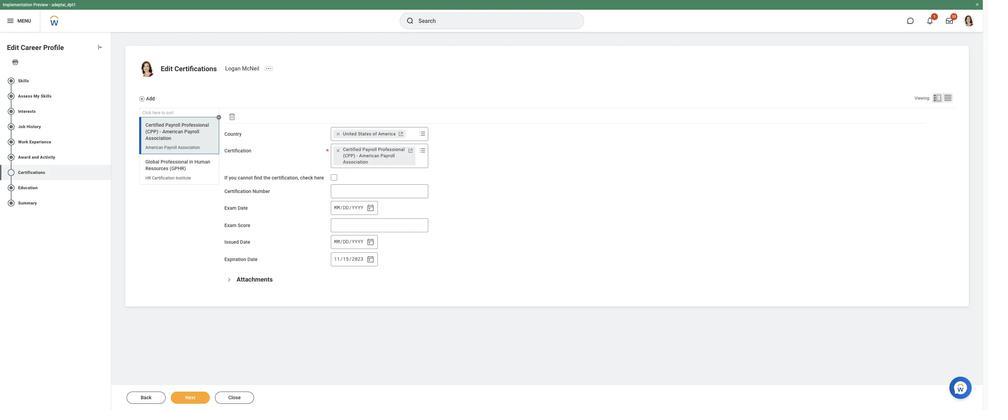 Task type: describe. For each thing, give the bounding box(es) containing it.
Toggle to List Detail view radio
[[933, 93, 943, 103]]

mm for issued date
[[334, 239, 340, 245]]

profile logan mcneil image
[[963, 15, 975, 28]]

back
[[141, 396, 152, 401]]

(cpp) inside list box
[[145, 129, 158, 135]]

education link
[[0, 181, 111, 196]]

experience
[[29, 140, 51, 145]]

payroll down america
[[381, 153, 395, 159]]

work
[[18, 140, 28, 145]]

number
[[252, 189, 270, 194]]

professional inside option
[[378, 147, 405, 152]]

of
[[373, 132, 377, 137]]

profile
[[43, 43, 64, 52]]

prompts image
[[418, 130, 427, 138]]

edit for edit certifications
[[161, 65, 173, 73]]

association inside option
[[343, 160, 368, 165]]

back button
[[127, 392, 166, 405]]

certified payroll professional (cpp) - american payroll association inside list box
[[145, 123, 209, 141]]

11
[[334, 256, 340, 263]]

payroll down sort
[[165, 123, 180, 128]]

human
[[194, 160, 210, 165]]

history
[[27, 124, 41, 129]]

activity
[[40, 155, 55, 160]]

interests
[[18, 109, 36, 114]]

my
[[34, 94, 40, 99]]

work experience
[[18, 140, 51, 145]]

close button
[[215, 392, 254, 405]]

states
[[358, 132, 371, 137]]

implementation
[[3, 2, 32, 7]]

add
[[146, 96, 155, 102]]

radio custom image for work experience
[[7, 138, 15, 146]]

error image for award and activity
[[104, 153, 111, 162]]

certification inside list box
[[152, 176, 175, 181]]

click here to sort
[[142, 111, 174, 116]]

adeptai_dpt1
[[52, 2, 76, 7]]

Toggle to Grid view radio
[[943, 93, 953, 103]]

error image for skills
[[104, 77, 111, 85]]

payroll down the click here to sort popup button
[[184, 129, 199, 135]]

justify image
[[6, 17, 15, 25]]

skills link
[[0, 73, 111, 89]]

implementation preview -   adeptai_dpt1
[[3, 2, 76, 7]]

Exam Score text field
[[331, 219, 428, 233]]

radio custom image for education
[[7, 184, 15, 192]]

add link
[[139, 96, 155, 103]]

united
[[343, 132, 357, 137]]

preview
[[33, 2, 48, 7]]

Search Workday  search field
[[419, 13, 570, 29]]

- inside option
[[357, 153, 358, 159]]

transformation import image
[[96, 44, 103, 51]]

global
[[145, 160, 159, 165]]

american inside certified payroll professional (cpp) - american payroll association element
[[359, 153, 379, 159]]

chevron down image
[[227, 276, 232, 285]]

dd for issued date
[[343, 239, 349, 245]]

exam for exam date
[[224, 206, 237, 211]]

united states of america
[[343, 132, 396, 137]]

menu
[[17, 18, 31, 24]]

expiration date group
[[331, 253, 378, 267]]

check
[[300, 175, 313, 181]]

payroll up the global professional in human resources (gphr)
[[164, 146, 177, 150]]

radio custom image for assess
[[7, 92, 15, 100]]

Certification Number text field
[[331, 185, 428, 199]]

job history
[[18, 124, 41, 129]]

career
[[21, 43, 41, 52]]

mm / dd / yyyy for exam date
[[334, 205, 364, 211]]

assess
[[18, 94, 32, 99]]

error image for job history
[[104, 123, 111, 131]]

viewing: option group
[[915, 93, 955, 104]]

error image for assess my skills
[[104, 92, 111, 100]]

work experience link
[[0, 135, 111, 150]]

cannot
[[238, 175, 253, 181]]

interests link
[[0, 104, 111, 119]]

radio custom image for summary
[[7, 199, 15, 208]]

error image for interests
[[104, 107, 111, 116]]

certified inside list box
[[145, 123, 164, 128]]

certified payroll professional (cpp) - american payroll association, press delete to clear value, ctrl + enter opens in new window. option
[[333, 147, 415, 166]]

radio custom image for award
[[7, 153, 15, 162]]

ext link image for country
[[397, 131, 404, 138]]

list box containing certified payroll professional (cpp) - american payroll association
[[139, 115, 221, 185]]

error image for certifications
[[104, 169, 111, 177]]

dd for exam date
[[343, 205, 349, 211]]

menu button
[[0, 10, 40, 32]]

11 / 15 / 2023
[[334, 256, 364, 263]]

close environment banner image
[[975, 2, 979, 7]]

professional inside the global professional in human resources (gphr)
[[161, 160, 188, 165]]

4 radio custom image from the top
[[7, 169, 15, 177]]

yyyy for issued date
[[352, 239, 364, 245]]

if you cannot find the certification, check here
[[224, 175, 324, 181]]

1 horizontal spatial association
[[178, 146, 200, 150]]

exam date
[[224, 206, 248, 211]]

prompts image
[[418, 146, 427, 155]]

institute
[[176, 176, 191, 181]]

certifications link
[[0, 165, 111, 181]]

attachments button
[[237, 276, 273, 283]]

0 horizontal spatial association
[[145, 136, 171, 141]]

assess my skills
[[18, 94, 52, 99]]

calendar image for mm / dd / yyyy
[[366, 238, 375, 247]]

certification for certification number
[[224, 189, 251, 194]]

issued
[[224, 240, 239, 245]]

15
[[343, 256, 349, 263]]

calendar image
[[366, 204, 375, 213]]

error image for work experience
[[104, 138, 111, 146]]

edit certifications
[[161, 65, 217, 73]]

job
[[18, 124, 25, 129]]

viewing:
[[915, 96, 930, 101]]

next button
[[171, 392, 210, 405]]

country
[[224, 132, 242, 137]]

radio custom image for interests
[[7, 107, 15, 116]]

date for exam date
[[238, 206, 248, 211]]



Task type: vqa. For each thing, say whether or not it's contained in the screenshot.
due:
no



Task type: locate. For each thing, give the bounding box(es) containing it.
0 horizontal spatial certified payroll professional (cpp) - american payroll association
[[145, 123, 209, 141]]

click
[[142, 111, 151, 116]]

(cpp)
[[145, 129, 158, 135], [343, 153, 355, 159]]

3 error image from the top
[[104, 199, 111, 208]]

ext link image for certification
[[407, 148, 414, 154]]

1 horizontal spatial here
[[314, 175, 324, 181]]

certification for certification
[[224, 148, 251, 154]]

edit up print "image"
[[7, 43, 19, 52]]

certification,
[[272, 175, 299, 181]]

1 yyyy from the top
[[352, 205, 364, 211]]

0 horizontal spatial skills
[[18, 79, 29, 83]]

- inside menu banner
[[49, 2, 50, 7]]

mcneil
[[242, 65, 259, 72]]

and
[[32, 155, 39, 160]]

exam for exam score
[[224, 223, 237, 229]]

expiration
[[224, 257, 246, 263]]

dd inside exam date group
[[343, 205, 349, 211]]

- right preview
[[49, 2, 50, 7]]

0 vertical spatial ext link image
[[397, 131, 404, 138]]

logan
[[225, 65, 241, 72]]

yyyy inside exam date group
[[352, 205, 364, 211]]

yyyy
[[352, 205, 364, 211], [352, 239, 364, 245]]

1 vertical spatial here
[[314, 175, 324, 181]]

2 radio custom image from the top
[[7, 107, 15, 116]]

error image inside assess my skills link
[[104, 92, 111, 100]]

american
[[162, 129, 183, 135], [145, 146, 163, 150], [359, 153, 379, 159]]

certification number
[[224, 189, 270, 194]]

2 calendar image from the top
[[366, 256, 375, 264]]

american up global
[[145, 146, 163, 150]]

certification down you
[[224, 189, 251, 194]]

calendar image inside expiration date group
[[366, 256, 375, 264]]

professional down america
[[378, 147, 405, 152]]

mm / dd / yyyy for issued date
[[334, 239, 364, 245]]

if
[[224, 175, 228, 181]]

payroll
[[165, 123, 180, 128], [184, 129, 199, 135], [164, 146, 177, 150], [362, 147, 377, 152], [381, 153, 395, 159]]

error image inside the 'interests' link
[[104, 107, 111, 116]]

payroll down united states of america, press delete to clear value, ctrl + enter opens in new window. option
[[362, 147, 377, 152]]

2023
[[352, 256, 364, 263]]

expiration date
[[224, 257, 258, 263]]

ext link image
[[397, 131, 404, 138], [407, 148, 414, 154]]

radio custom image
[[7, 92, 15, 100], [7, 123, 15, 131], [7, 153, 15, 162], [7, 169, 15, 177]]

edit right employee's photo (logan mcneil)
[[161, 65, 173, 73]]

logan mcneil element
[[225, 65, 264, 72]]

exam up exam score
[[224, 206, 237, 211]]

job history link
[[0, 119, 111, 135]]

certified payroll professional (cpp) - american payroll association element
[[343, 147, 406, 166]]

click here to sort button
[[139, 109, 219, 118]]

1 calendar image from the top
[[366, 238, 375, 247]]

here inside popup button
[[152, 111, 160, 116]]

1 vertical spatial association
[[178, 146, 200, 150]]

notifications large image
[[927, 17, 934, 24]]

0 vertical spatial certification
[[224, 148, 251, 154]]

edit for edit career profile
[[7, 43, 19, 52]]

certifications
[[174, 65, 217, 73], [18, 170, 45, 175]]

5 error image from the top
[[104, 138, 111, 146]]

- down the click here to sort
[[159, 129, 161, 135]]

0 vertical spatial dd
[[343, 205, 349, 211]]

0 vertical spatial certifications
[[174, 65, 217, 73]]

1 error image from the top
[[104, 153, 111, 162]]

0 horizontal spatial -
[[49, 2, 50, 7]]

mm / dd / yyyy up 11 / 15 / 2023
[[334, 239, 364, 245]]

search image
[[406, 17, 414, 25]]

1 vertical spatial mm / dd / yyyy
[[334, 239, 364, 245]]

2 dd from the top
[[343, 239, 349, 245]]

1 vertical spatial dd
[[343, 239, 349, 245]]

1 horizontal spatial -
[[159, 129, 161, 135]]

hr certification institute
[[145, 176, 191, 181]]

employee's photo (logan mcneil) image
[[139, 61, 155, 77]]

mm
[[334, 205, 340, 211], [334, 239, 340, 245]]

x small image
[[335, 131, 342, 138]]

here right check
[[314, 175, 324, 181]]

date right issued
[[240, 240, 250, 245]]

certified right x small icon
[[343, 147, 361, 152]]

4 radio custom image from the top
[[7, 184, 15, 192]]

1 horizontal spatial ext link image
[[407, 148, 414, 154]]

(cpp) right x small icon
[[343, 153, 355, 159]]

0 vertical spatial -
[[49, 2, 50, 7]]

1 vertical spatial yyyy
[[352, 239, 364, 245]]

radio custom image left interests
[[7, 107, 15, 116]]

1 button
[[922, 13, 938, 29]]

here
[[152, 111, 160, 116], [314, 175, 324, 181]]

calendar image down exam score text field
[[366, 238, 375, 247]]

certified payroll professional (cpp) - american payroll association
[[145, 123, 209, 141], [343, 147, 405, 165]]

radio custom image for job
[[7, 123, 15, 131]]

professional down the click here to sort popup button
[[181, 123, 209, 128]]

2 vertical spatial certification
[[224, 189, 251, 194]]

1 horizontal spatial (cpp)
[[343, 153, 355, 159]]

american down united states of america, press delete to clear value, ctrl + enter opens in new window. option
[[359, 153, 379, 159]]

1 horizontal spatial certifications
[[174, 65, 217, 73]]

ext link image right america
[[397, 131, 404, 138]]

radio custom image inside summary link
[[7, 199, 15, 208]]

0 vertical spatial certified payroll professional (cpp) - american payroll association
[[145, 123, 209, 141]]

ext link image inside united states of america, press delete to clear value, ctrl + enter opens in new window. option
[[397, 131, 404, 138]]

award
[[18, 155, 31, 160]]

3 radio custom image from the top
[[7, 138, 15, 146]]

error image inside award and activity "link"
[[104, 153, 111, 162]]

radio custom image inside education link
[[7, 184, 15, 192]]

1 vertical spatial certifications
[[18, 170, 45, 175]]

2 radio custom image from the top
[[7, 123, 15, 131]]

0 vertical spatial certified
[[145, 123, 164, 128]]

error image inside the "certifications" link
[[104, 169, 111, 177]]

date right expiration at the left bottom of page
[[247, 257, 258, 263]]

list containing skills
[[0, 71, 111, 214]]

0 vertical spatial exam
[[224, 206, 237, 211]]

edit
[[7, 43, 19, 52], [161, 65, 173, 73]]

skills up assess
[[18, 79, 29, 83]]

exam left score at the bottom left
[[224, 223, 237, 229]]

error image
[[104, 153, 111, 162], [104, 184, 111, 192], [104, 199, 111, 208]]

mm / dd / yyyy inside exam date group
[[334, 205, 364, 211]]

1 horizontal spatial skills
[[41, 94, 52, 99]]

summary
[[18, 201, 37, 206]]

5 radio custom image from the top
[[7, 199, 15, 208]]

mm / dd / yyyy left calendar image
[[334, 205, 364, 211]]

next
[[185, 396, 195, 401]]

ext link image left prompts image
[[407, 148, 414, 154]]

attachments
[[237, 276, 273, 283]]

action bar region
[[114, 386, 983, 411]]

mm up "11"
[[334, 239, 340, 245]]

(cpp) down click
[[145, 129, 158, 135]]

1 vertical spatial certification
[[152, 176, 175, 181]]

4 error image from the top
[[104, 123, 111, 131]]

certification
[[224, 148, 251, 154], [152, 176, 175, 181], [224, 189, 251, 194]]

mm inside issued date group
[[334, 239, 340, 245]]

0 horizontal spatial (cpp)
[[145, 129, 158, 135]]

(cpp) inside certified payroll professional (cpp) - american payroll association element
[[343, 153, 355, 159]]

0 horizontal spatial edit
[[7, 43, 19, 52]]

1 vertical spatial american
[[145, 146, 163, 150]]

yyyy inside issued date group
[[352, 239, 364, 245]]

mm / dd / yyyy
[[334, 205, 364, 211], [334, 239, 364, 245]]

here left to in the left of the page
[[152, 111, 160, 116]]

certified payroll professional (cpp) - american payroll association inside option
[[343, 147, 405, 165]]

you
[[229, 175, 237, 181]]

1 vertical spatial calendar image
[[366, 256, 375, 264]]

1 vertical spatial mm
[[334, 239, 340, 245]]

radio custom image inside award and activity "link"
[[7, 153, 15, 162]]

united states of america element
[[343, 131, 396, 137]]

professional
[[181, 123, 209, 128], [378, 147, 405, 152], [161, 160, 188, 165]]

certified payroll professional (cpp) - american payroll association up american payroll association
[[145, 123, 209, 141]]

print image
[[12, 59, 19, 66]]

0 vertical spatial mm / dd / yyyy
[[334, 205, 364, 211]]

0 vertical spatial association
[[145, 136, 171, 141]]

association down united
[[343, 160, 368, 165]]

delete image
[[228, 113, 236, 121]]

inbox large image
[[946, 17, 953, 24]]

2 error image from the top
[[104, 184, 111, 192]]

x small image
[[335, 148, 342, 154]]

score
[[238, 223, 250, 229]]

2 mm / dd / yyyy from the top
[[334, 239, 364, 245]]

0 vertical spatial error image
[[104, 153, 111, 162]]

1 error image from the top
[[104, 77, 111, 85]]

issued date group
[[331, 235, 378, 249]]

calendar image inside issued date group
[[366, 238, 375, 247]]

error image inside work experience link
[[104, 138, 111, 146]]

mm / dd / yyyy inside issued date group
[[334, 239, 364, 245]]

america
[[378, 132, 396, 137]]

list
[[0, 71, 111, 214]]

error image for education
[[104, 184, 111, 192]]

0 vertical spatial american
[[162, 129, 183, 135]]

2 horizontal spatial -
[[357, 153, 358, 159]]

2 vertical spatial professional
[[161, 160, 188, 165]]

exam
[[224, 206, 237, 211], [224, 223, 237, 229]]

1 vertical spatial edit
[[161, 65, 173, 73]]

find
[[254, 175, 262, 181]]

dd up 15
[[343, 239, 349, 245]]

error image inside the job history link
[[104, 123, 111, 131]]

1 vertical spatial (cpp)
[[343, 153, 355, 159]]

ext link image inside certified payroll professional (cpp) - american payroll association, press delete to clear value, ctrl + enter opens in new window. option
[[407, 148, 414, 154]]

logan mcneil
[[225, 65, 259, 72]]

date for issued date
[[240, 240, 250, 245]]

certification down country
[[224, 148, 251, 154]]

1 mm from the top
[[334, 205, 340, 211]]

1 dd from the top
[[343, 205, 349, 211]]

1 vertical spatial skills
[[41, 94, 52, 99]]

1 vertical spatial -
[[159, 129, 161, 135]]

1 mm / dd / yyyy from the top
[[334, 205, 364, 211]]

american payroll association
[[145, 146, 200, 150]]

0 vertical spatial skills
[[18, 79, 29, 83]]

0 vertical spatial edit
[[7, 43, 19, 52]]

mm for exam date
[[334, 205, 340, 211]]

exam score
[[224, 223, 250, 229]]

1 vertical spatial ext link image
[[407, 148, 414, 154]]

award and activity
[[18, 155, 55, 160]]

33 button
[[942, 13, 958, 29]]

summary link
[[0, 196, 111, 211]]

skills
[[18, 79, 29, 83], [41, 94, 52, 99]]

0 horizontal spatial certified
[[145, 123, 164, 128]]

2 horizontal spatial association
[[343, 160, 368, 165]]

list box
[[139, 115, 221, 185]]

radio custom image
[[7, 77, 15, 85], [7, 107, 15, 116], [7, 138, 15, 146], [7, 184, 15, 192], [7, 199, 15, 208]]

0 vertical spatial mm
[[334, 205, 340, 211]]

2 exam from the top
[[224, 223, 237, 229]]

radio custom image left education
[[7, 184, 15, 192]]

certification down resources
[[152, 176, 175, 181]]

american up american payroll association
[[162, 129, 183, 135]]

resources
[[145, 166, 168, 172]]

2 vertical spatial error image
[[104, 199, 111, 208]]

skills right my
[[41, 94, 52, 99]]

33
[[952, 15, 956, 18]]

date down certification number
[[238, 206, 248, 211]]

1 radio custom image from the top
[[7, 77, 15, 85]]

menu banner
[[0, 0, 983, 32]]

1 vertical spatial date
[[240, 240, 250, 245]]

0 vertical spatial calendar image
[[366, 238, 375, 247]]

education
[[18, 186, 38, 191]]

navigation pane region
[[139, 109, 221, 187]]

hr
[[145, 176, 151, 181]]

0 horizontal spatial ext link image
[[397, 131, 404, 138]]

0 horizontal spatial here
[[152, 111, 160, 116]]

united states of america, press delete to clear value, ctrl + enter opens in new window. option
[[333, 130, 406, 138]]

1 vertical spatial professional
[[378, 147, 405, 152]]

radio custom image left work
[[7, 138, 15, 146]]

dd left calendar image
[[343, 205, 349, 211]]

certified inside option
[[343, 147, 361, 152]]

global professional in human resources (gphr)
[[145, 160, 210, 172]]

sort
[[166, 111, 174, 116]]

radio custom image down print "image"
[[7, 77, 15, 85]]

date
[[238, 206, 248, 211], [240, 240, 250, 245], [247, 257, 258, 263]]

association up american payroll association
[[145, 136, 171, 141]]

certified payroll professional (cpp) - american payroll association down of
[[343, 147, 405, 165]]

radio custom image inside the 'interests' link
[[7, 107, 15, 116]]

1
[[934, 15, 936, 18]]

0 horizontal spatial certifications
[[18, 170, 45, 175]]

6 error image from the top
[[104, 169, 111, 177]]

radio custom image for skills
[[7, 77, 15, 85]]

/
[[340, 205, 343, 211], [349, 205, 352, 211], [340, 239, 343, 245], [349, 239, 352, 245], [340, 256, 343, 263], [349, 256, 352, 263]]

3 error image from the top
[[104, 107, 111, 116]]

2 error image from the top
[[104, 92, 111, 100]]

1 horizontal spatial certified
[[343, 147, 361, 152]]

issued date
[[224, 240, 250, 245]]

radio custom image inside skills link
[[7, 77, 15, 85]]

1 radio custom image from the top
[[7, 92, 15, 100]]

error image for summary
[[104, 199, 111, 208]]

assess my skills link
[[0, 89, 111, 104]]

yyyy for exam date
[[352, 205, 364, 211]]

radio custom image left summary
[[7, 199, 15, 208]]

1 exam from the top
[[224, 206, 237, 211]]

3 radio custom image from the top
[[7, 153, 15, 162]]

certified down the click here to sort
[[145, 123, 164, 128]]

- right x small icon
[[357, 153, 358, 159]]

1 vertical spatial error image
[[104, 184, 111, 192]]

association
[[145, 136, 171, 141], [178, 146, 200, 150], [343, 160, 368, 165]]

certified
[[145, 123, 164, 128], [343, 147, 361, 152]]

radio custom image inside work experience link
[[7, 138, 15, 146]]

date for expiration date
[[247, 257, 258, 263]]

mm inside exam date group
[[334, 205, 340, 211]]

yyyy left calendar image
[[352, 205, 364, 211]]

calendar image
[[366, 238, 375, 247], [366, 256, 375, 264]]

0 vertical spatial yyyy
[[352, 205, 364, 211]]

0 vertical spatial professional
[[181, 123, 209, 128]]

1 vertical spatial certified
[[343, 147, 361, 152]]

exam date group
[[331, 201, 378, 215]]

0 vertical spatial date
[[238, 206, 248, 211]]

error image
[[104, 77, 111, 85], [104, 92, 111, 100], [104, 107, 111, 116], [104, 123, 111, 131], [104, 138, 111, 146], [104, 169, 111, 177]]

1 horizontal spatial certified payroll professional (cpp) - american payroll association
[[343, 147, 405, 165]]

mm left calendar image
[[334, 205, 340, 211]]

professional up (gphr)
[[161, 160, 188, 165]]

(gphr)
[[170, 166, 186, 172]]

2 yyyy from the top
[[352, 239, 364, 245]]

yyyy up 2023
[[352, 239, 364, 245]]

dd
[[343, 205, 349, 211], [343, 239, 349, 245]]

calendar image for 11 / 15 / 2023
[[366, 256, 375, 264]]

2 vertical spatial american
[[359, 153, 379, 159]]

2 mm from the top
[[334, 239, 340, 245]]

error image inside skills link
[[104, 77, 111, 85]]

award and activity link
[[0, 150, 111, 165]]

close
[[228, 396, 241, 401]]

calendar image right 2023
[[366, 256, 375, 264]]

1 vertical spatial exam
[[224, 223, 237, 229]]

to
[[162, 111, 165, 116]]

2 vertical spatial association
[[343, 160, 368, 165]]

1 vertical spatial certified payroll professional (cpp) - american payroll association
[[343, 147, 405, 165]]

2 vertical spatial date
[[247, 257, 258, 263]]

1 horizontal spatial edit
[[161, 65, 173, 73]]

-
[[49, 2, 50, 7], [159, 129, 161, 135], [357, 153, 358, 159]]

in
[[189, 160, 193, 165]]

dd inside issued date group
[[343, 239, 349, 245]]

association up in
[[178, 146, 200, 150]]

0 vertical spatial (cpp)
[[145, 129, 158, 135]]

edit career profile
[[7, 43, 64, 52]]

2 vertical spatial -
[[357, 153, 358, 159]]

- inside list box
[[159, 129, 161, 135]]

0 vertical spatial here
[[152, 111, 160, 116]]

the
[[263, 175, 270, 181]]



